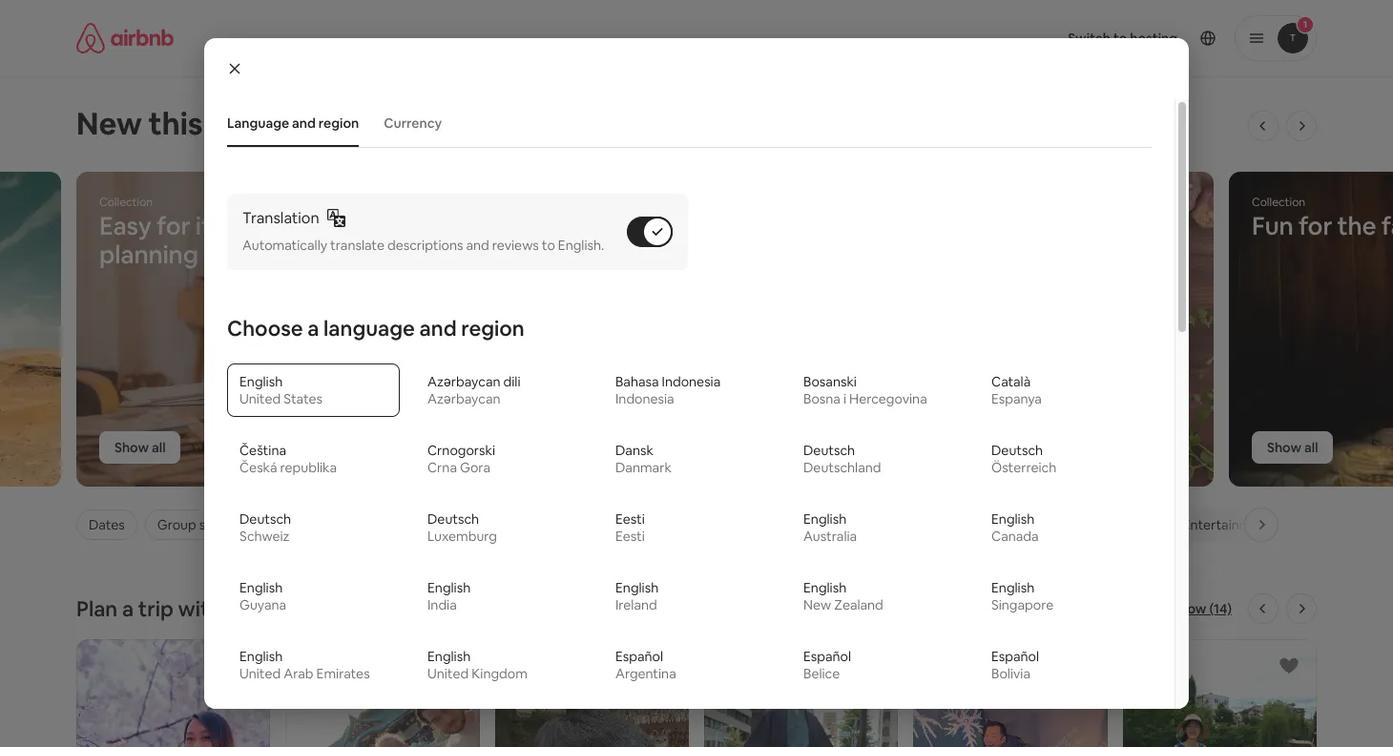 Task type: vqa. For each thing, say whether or not it's contained in the screenshot.


Task type: locate. For each thing, give the bounding box(es) containing it.
region inside 'button'
[[319, 115, 359, 132]]

the left world
[[513, 596, 547, 622]]

1 azərbaycan from the top
[[428, 373, 501, 391]]

0 horizontal spatial great
[[384, 516, 419, 534]]

español for bolivia
[[992, 648, 1039, 665]]

2 horizontal spatial and
[[466, 237, 489, 254]]

great inside collection great for team building
[[676, 210, 742, 242]]

united left the states
[[240, 391, 281, 408]]

crnogorski
[[428, 442, 495, 459]]

1 vertical spatial a
[[122, 596, 134, 622]]

zealand
[[834, 597, 884, 614]]

1 horizontal spatial show all
[[1268, 439, 1319, 456]]

1 all from the left
[[152, 439, 166, 456]]

0 horizontal spatial show all
[[115, 439, 166, 456]]

canada
[[992, 528, 1039, 545]]

english inside english united kingdom
[[428, 648, 471, 665]]

2 horizontal spatial español
[[992, 648, 1039, 665]]

show all
[[115, 439, 166, 456], [1268, 439, 1319, 456]]

this week
[[149, 104, 288, 143]]

for right easy
[[156, 210, 190, 242]]

for left groups
[[422, 516, 440, 534]]

0 horizontal spatial and
[[292, 115, 316, 132]]

eesti down danmark
[[616, 511, 645, 528]]

español for argentina
[[616, 648, 663, 665]]

great inside great for groups button
[[384, 516, 419, 534]]

0 horizontal spatial save this experience image
[[441, 655, 464, 678]]

and
[[292, 115, 316, 132], [466, 237, 489, 254], [420, 315, 457, 342]]

deutsch inside deutsch luxemburg
[[428, 511, 479, 528]]

united left kingdom
[[428, 665, 469, 683]]

2 all from the left
[[1305, 439, 1319, 456]]

0 horizontal spatial a
[[122, 596, 134, 622]]

1 español from the left
[[616, 648, 663, 665]]

show (14)
[[1172, 600, 1232, 618]]

a inside tab panel
[[308, 315, 319, 342]]

1 vertical spatial the
[[513, 596, 547, 622]]

bosanski
[[804, 373, 857, 391]]

english inside the english united states
[[240, 373, 283, 391]]

save this experience image
[[441, 655, 464, 678], [650, 655, 673, 678]]

kingdom
[[472, 665, 528, 683]]

2 horizontal spatial collection
[[1252, 195, 1306, 210]]

0 horizontal spatial español
[[616, 648, 663, 665]]

2 save this experience image from the left
[[650, 655, 673, 678]]

english
[[240, 373, 283, 391], [804, 511, 847, 528], [992, 511, 1035, 528], [240, 580, 283, 597], [428, 580, 471, 597], [616, 580, 659, 597], [804, 580, 847, 597], [992, 580, 1035, 597], [240, 648, 283, 665], [428, 648, 471, 665]]

around
[[439, 596, 509, 622]]

region
[[319, 115, 359, 132], [461, 315, 525, 342]]

fa
[[1382, 210, 1394, 242]]

english inside english australia
[[804, 511, 847, 528]]

great
[[676, 210, 742, 242], [384, 516, 419, 534]]

crna
[[428, 459, 457, 476]]

dansk danmark
[[616, 442, 672, 476]]

a right choose
[[308, 315, 319, 342]]

united for english united states
[[240, 391, 281, 408]]

bolivia
[[992, 665, 1031, 683]]

translation
[[242, 208, 319, 228]]

1 horizontal spatial a
[[308, 315, 319, 342]]

new
[[76, 104, 142, 143], [804, 597, 831, 614]]

luxemburg
[[428, 528, 497, 545]]

english india
[[428, 580, 471, 614]]

1 horizontal spatial show
[[1172, 600, 1207, 618]]

0 horizontal spatial show all link
[[99, 431, 181, 464]]

profile element
[[863, 0, 1317, 76]]

collection inside collection easy for itinerary planning
[[99, 195, 153, 210]]

automatically translate descriptions and reviews to english.
[[242, 237, 604, 254]]

save this experience image down ireland
[[650, 655, 673, 678]]

collection inside collection fun for the fa
[[1252, 195, 1306, 210]]

for left team
[[747, 210, 781, 242]]

deutsch inside deutsch österreich
[[992, 442, 1043, 459]]

0 vertical spatial and
[[292, 115, 316, 132]]

català espanya
[[992, 373, 1042, 408]]

and for choose a language and region
[[420, 315, 457, 342]]

0 horizontal spatial new
[[76, 104, 142, 143]]

1 horizontal spatial show all link
[[1252, 431, 1334, 464]]

save this experience image left kingdom
[[441, 655, 464, 678]]

collection inside collection great for team building
[[676, 195, 729, 210]]

easy
[[99, 210, 151, 242]]

0 horizontal spatial all
[[152, 439, 166, 456]]

hercegovina
[[850, 391, 927, 408]]

3 collection from the left
[[1252, 195, 1306, 210]]

all for planning
[[152, 439, 166, 456]]

english united states
[[240, 373, 323, 408]]

the left fa
[[1338, 210, 1377, 242]]

english inside english guyana
[[240, 580, 283, 597]]

english inside 'english united arab emirates'
[[240, 648, 283, 665]]

english inside english canada
[[992, 511, 1035, 528]]

english for singapore
[[992, 580, 1035, 597]]

for for itinerary
[[156, 210, 190, 242]]

planning
[[99, 239, 198, 271]]

3 español from the left
[[992, 648, 1039, 665]]

for inside collection easy for itinerary planning
[[156, 210, 190, 242]]

0 horizontal spatial region
[[319, 115, 359, 132]]

1 show all link from the left
[[99, 431, 181, 464]]

tab list
[[218, 99, 1152, 147]]

0 horizontal spatial show
[[115, 439, 149, 456]]

1 show all from the left
[[115, 439, 166, 456]]

1 horizontal spatial the
[[1338, 210, 1377, 242]]

for right fun
[[1299, 210, 1333, 242]]

deutsch inside deutsch deutschland
[[804, 442, 855, 459]]

español down singapore
[[992, 648, 1039, 665]]

deutsch deutschland
[[804, 442, 881, 476]]

entertainment
[[1183, 516, 1272, 534]]

with
[[178, 596, 222, 622]]

español down zealand
[[804, 648, 851, 665]]

hosts
[[377, 596, 434, 622]]

1 horizontal spatial new
[[804, 597, 831, 614]]

english new zealand
[[804, 580, 884, 614]]

english for united states
[[240, 373, 283, 391]]

español down ireland
[[616, 648, 663, 665]]

deutsch schweiz
[[240, 511, 291, 545]]

show all link for easy for itinerary planning
[[99, 431, 181, 464]]

1 horizontal spatial region
[[461, 315, 525, 342]]

writing
[[778, 516, 821, 534]]

region up dili
[[461, 315, 525, 342]]

region left currency
[[319, 115, 359, 132]]

2 horizontal spatial show
[[1268, 439, 1302, 456]]

united inside the english united states
[[240, 391, 281, 408]]

eesti
[[616, 511, 645, 528], [616, 528, 645, 545]]

united inside english united kingdom
[[428, 665, 469, 683]]

tab list containing language and region
[[218, 99, 1152, 147]]

1 vertical spatial great
[[384, 516, 419, 534]]

save this experience image
[[231, 655, 254, 678], [1278, 655, 1301, 678]]

0 horizontal spatial collection
[[99, 195, 153, 210]]

language
[[324, 315, 415, 342]]

cooking button
[[923, 509, 1006, 541]]

1 vertical spatial region
[[461, 315, 525, 342]]

all for fa
[[1305, 439, 1319, 456]]

entertainment element
[[1183, 516, 1272, 534]]

emirates
[[316, 665, 370, 683]]

english inside english new zealand
[[804, 580, 847, 597]]

1 horizontal spatial collection
[[676, 195, 729, 210]]

1 vertical spatial new
[[804, 597, 831, 614]]

united inside 'english united arab emirates'
[[240, 665, 281, 683]]

0 vertical spatial the
[[1338, 210, 1377, 242]]

collection great for team building
[[676, 195, 846, 271]]

2 show all link from the left
[[1252, 431, 1334, 464]]

more filters
[[255, 516, 324, 534]]

languages dialog
[[204, 38, 1189, 747]]

for
[[156, 210, 190, 242], [747, 210, 781, 242], [1299, 210, 1333, 242], [422, 516, 440, 534]]

2 collection from the left
[[676, 195, 729, 210]]

language
[[227, 115, 289, 132]]

for inside collection fun for the fa
[[1299, 210, 1333, 242]]

2 show all from the left
[[1268, 439, 1319, 456]]

region inside tab panel
[[461, 315, 525, 342]]

2 save this experience image from the left
[[1278, 655, 1301, 678]]

2 vertical spatial and
[[420, 315, 457, 342]]

deutsch österreich
[[992, 442, 1057, 476]]

descriptions
[[387, 237, 463, 254]]

1 horizontal spatial and
[[420, 315, 457, 342]]

english guyana
[[240, 580, 286, 614]]

new inside english new zealand
[[804, 597, 831, 614]]

1 eesti from the top
[[616, 511, 645, 528]]

english for united kingdom
[[428, 648, 471, 665]]

eesti eesti
[[616, 511, 645, 545]]

show
[[115, 439, 149, 456], [1268, 439, 1302, 456], [1172, 600, 1207, 618]]

for inside great for groups button
[[422, 516, 440, 534]]

1 horizontal spatial all
[[1305, 439, 1319, 456]]

1 horizontal spatial español
[[804, 648, 851, 665]]

0 horizontal spatial save this experience image
[[231, 655, 254, 678]]

2 español from the left
[[804, 648, 851, 665]]

1 horizontal spatial save this experience image
[[1278, 655, 1301, 678]]

bahasa indonesia indonesia
[[616, 373, 721, 408]]

currency
[[384, 115, 442, 132]]

eesti up english ireland
[[616, 528, 645, 545]]

0 vertical spatial great
[[676, 210, 742, 242]]

a left trip
[[122, 596, 134, 622]]

deutsch
[[804, 442, 855, 459], [992, 442, 1043, 459], [240, 511, 291, 528], [428, 511, 479, 528]]

to
[[542, 237, 555, 254]]

español bolivia
[[992, 648, 1039, 683]]

english for canada
[[992, 511, 1035, 528]]

1 vertical spatial and
[[466, 237, 489, 254]]

english for united arab emirates
[[240, 648, 283, 665]]

0 vertical spatial new
[[76, 104, 142, 143]]

cooking
[[939, 516, 990, 534]]

united left arab
[[240, 665, 281, 683]]

and inside 'button'
[[292, 115, 316, 132]]

for inside collection great for team building
[[747, 210, 781, 242]]

0 vertical spatial a
[[308, 315, 319, 342]]

translate
[[330, 237, 385, 254]]

automatically
[[242, 237, 327, 254]]

english singapore
[[992, 580, 1054, 614]]

0 vertical spatial region
[[319, 115, 359, 132]]

español inside español argentina
[[616, 648, 663, 665]]

new this week
[[76, 104, 288, 143]]

azərbaycan
[[428, 373, 501, 391], [428, 391, 501, 408]]

1 horizontal spatial save this experience image
[[650, 655, 673, 678]]

español
[[616, 648, 663, 665], [804, 648, 851, 665], [992, 648, 1039, 665]]

world
[[551, 596, 608, 622]]

1 horizontal spatial great
[[676, 210, 742, 242]]

plan
[[76, 596, 118, 622]]

english inside english singapore
[[992, 580, 1035, 597]]

1 collection from the left
[[99, 195, 153, 210]]



Task type: describe. For each thing, give the bounding box(es) containing it.
collection fun for the fa
[[1252, 195, 1394, 242]]

guyana
[[240, 597, 286, 614]]

collection for great
[[676, 195, 729, 210]]

for for team
[[747, 210, 781, 242]]

english for guyana
[[240, 580, 283, 597]]

español belice
[[804, 648, 851, 683]]

reviews
[[492, 237, 539, 254]]

from
[[273, 596, 322, 622]]

english for new zealand
[[804, 580, 847, 597]]

čeština
[[240, 442, 286, 459]]

more filters button
[[243, 510, 337, 540]]

a for language
[[308, 315, 319, 342]]

bosanski bosna i hercegovina
[[804, 373, 927, 408]]

bosna
[[804, 391, 841, 408]]

and for automatically translate descriptions and reviews to english.
[[466, 237, 489, 254]]

espanya
[[992, 391, 1042, 408]]

dance button
[[1013, 509, 1083, 541]]

català
[[992, 373, 1031, 391]]

indonesia right bahasa
[[662, 373, 721, 391]]

deutsch luxemburg
[[428, 511, 497, 545]]

deutschland
[[804, 459, 881, 476]]

show inside show (14) link
[[1172, 600, 1207, 618]]

australia
[[804, 528, 857, 545]]

english ireland
[[616, 580, 659, 614]]

dili
[[504, 373, 521, 391]]

language and region
[[227, 115, 359, 132]]

danmark
[[616, 459, 672, 476]]

čeština česká republika
[[240, 442, 337, 476]]

singapore
[[992, 597, 1054, 614]]

india
[[428, 597, 457, 614]]

plan a trip with help from local hosts around the world
[[76, 596, 608, 622]]

dance element
[[1028, 516, 1068, 534]]

show all for fun for the fa
[[1268, 439, 1319, 456]]

trip
[[138, 596, 174, 622]]

collection for fun
[[1252, 195, 1306, 210]]

česká
[[240, 459, 277, 476]]

great for groups
[[384, 516, 486, 534]]

show (14) link
[[1172, 599, 1232, 618]]

belice
[[804, 665, 840, 683]]

show all for easy for itinerary planning
[[115, 439, 166, 456]]

great for groups element
[[384, 516, 486, 534]]

language and region button
[[218, 105, 369, 141]]

arts & writing button
[[722, 509, 836, 541]]

gora
[[460, 459, 491, 476]]

republika
[[280, 459, 337, 476]]

dance
[[1028, 516, 1068, 534]]

collection for easy
[[99, 195, 153, 210]]

currency button
[[374, 105, 452, 141]]

schweiz
[[240, 528, 290, 545]]

local
[[326, 596, 373, 622]]

english united kingdom
[[428, 648, 528, 683]]

groups
[[443, 516, 486, 534]]

deutsch for schweiz
[[240, 511, 291, 528]]

0 horizontal spatial the
[[513, 596, 547, 622]]

entertainment button
[[1168, 509, 1287, 541]]

more
[[255, 516, 287, 534]]

crnogorski crna gora
[[428, 442, 495, 476]]

bahasa
[[616, 373, 659, 391]]

english for india
[[428, 580, 471, 597]]

arts
[[737, 516, 763, 534]]

a for trip
[[122, 596, 134, 622]]

the inside collection fun for the fa
[[1338, 210, 1377, 242]]

show for easy for itinerary planning
[[115, 439, 149, 456]]

english for australia
[[804, 511, 847, 528]]

&
[[766, 516, 775, 534]]

show for fun for the fa
[[1268, 439, 1302, 456]]

filters
[[289, 516, 324, 534]]

english canada
[[992, 511, 1039, 545]]

español for belice
[[804, 648, 851, 665]]

deutsch for deutschland
[[804, 442, 855, 459]]

2 eesti from the top
[[616, 528, 645, 545]]

united for english united kingdom
[[428, 665, 469, 683]]

show all link for fun for the fa
[[1252, 431, 1334, 464]]

español argentina
[[616, 648, 676, 683]]

english australia
[[804, 511, 857, 545]]

ireland
[[616, 597, 657, 614]]

english.
[[558, 237, 604, 254]]

österreich
[[992, 459, 1057, 476]]

dansk
[[616, 442, 654, 459]]

arts & writing element
[[737, 516, 821, 534]]

1 save this experience image from the left
[[441, 655, 464, 678]]

arts & writing
[[737, 516, 821, 534]]

deutsch for luxemburg
[[428, 511, 479, 528]]

choose a language and region
[[227, 315, 525, 342]]

collection easy for itinerary planning
[[99, 195, 292, 271]]

building
[[676, 239, 768, 271]]

great for groups button
[[368, 509, 501, 541]]

english for ireland
[[616, 580, 659, 597]]

(14)
[[1210, 600, 1232, 618]]

english united arab emirates
[[240, 648, 370, 683]]

choose a language and currency element
[[216, 99, 1163, 747]]

new this week group
[[0, 171, 1394, 488]]

azərbaycan dili azərbaycan
[[428, 373, 521, 408]]

help
[[226, 596, 269, 622]]

1 save this experience image from the left
[[231, 655, 254, 678]]

choose
[[227, 315, 303, 342]]

united for english united arab emirates
[[240, 665, 281, 683]]

language and region tab panel
[[220, 171, 1160, 747]]

deutsch for österreich
[[992, 442, 1043, 459]]

fun
[[1252, 210, 1294, 242]]

i
[[844, 391, 847, 408]]

2 azərbaycan from the top
[[428, 391, 501, 408]]

indonesia up dansk
[[616, 391, 674, 408]]

for for the
[[1299, 210, 1333, 242]]

team
[[786, 210, 846, 242]]

tab list inside choose a language and currency element
[[218, 99, 1152, 147]]

states
[[284, 391, 323, 408]]

argentina
[[616, 665, 676, 683]]



